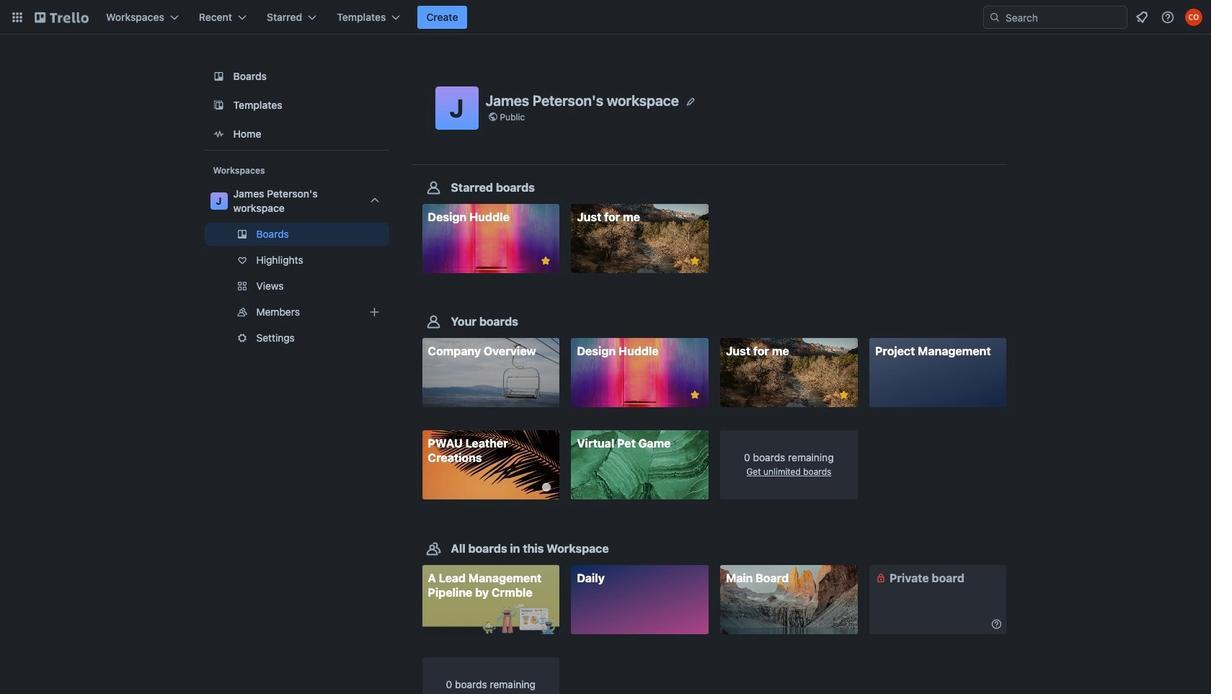 Task type: describe. For each thing, give the bounding box(es) containing it.
search image
[[989, 12, 1001, 23]]

add image
[[366, 304, 383, 321]]

template board image
[[210, 97, 228, 114]]

0 horizontal spatial click to unstar this board. it will be removed from your starred list. image
[[539, 255, 552, 268]]

board image
[[210, 68, 228, 85]]

there is new activity on this board. image
[[542, 483, 551, 492]]

1 vertical spatial sm image
[[990, 617, 1004, 631]]



Task type: locate. For each thing, give the bounding box(es) containing it.
1 vertical spatial click to unstar this board. it will be removed from your starred list. image
[[838, 389, 851, 402]]

1 horizontal spatial sm image
[[990, 617, 1004, 631]]

0 vertical spatial sm image
[[874, 571, 888, 585]]

primary element
[[0, 0, 1211, 35]]

sm image
[[874, 571, 888, 585], [990, 617, 1004, 631]]

1 click to unstar this board. it will be removed from your starred list. image from the top
[[689, 255, 702, 268]]

1 horizontal spatial click to unstar this board. it will be removed from your starred list. image
[[838, 389, 851, 402]]

0 vertical spatial click to unstar this board. it will be removed from your starred list. image
[[539, 255, 552, 268]]

0 notifications image
[[1134, 9, 1151, 26]]

click to unstar this board. it will be removed from your starred list. image
[[539, 255, 552, 268], [838, 389, 851, 402]]

1 vertical spatial click to unstar this board. it will be removed from your starred list. image
[[689, 389, 702, 402]]

Search field
[[1001, 7, 1127, 27]]

2 click to unstar this board. it will be removed from your starred list. image from the top
[[689, 389, 702, 402]]

open information menu image
[[1161, 10, 1175, 25]]

christina overa (christinaovera) image
[[1186, 9, 1203, 26]]

click to unstar this board. it will be removed from your starred list. image
[[689, 255, 702, 268], [689, 389, 702, 402]]

home image
[[210, 125, 228, 143]]

0 vertical spatial click to unstar this board. it will be removed from your starred list. image
[[689, 255, 702, 268]]

0 horizontal spatial sm image
[[874, 571, 888, 585]]

back to home image
[[35, 6, 89, 29]]



Task type: vqa. For each thing, say whether or not it's contained in the screenshot.
next
no



